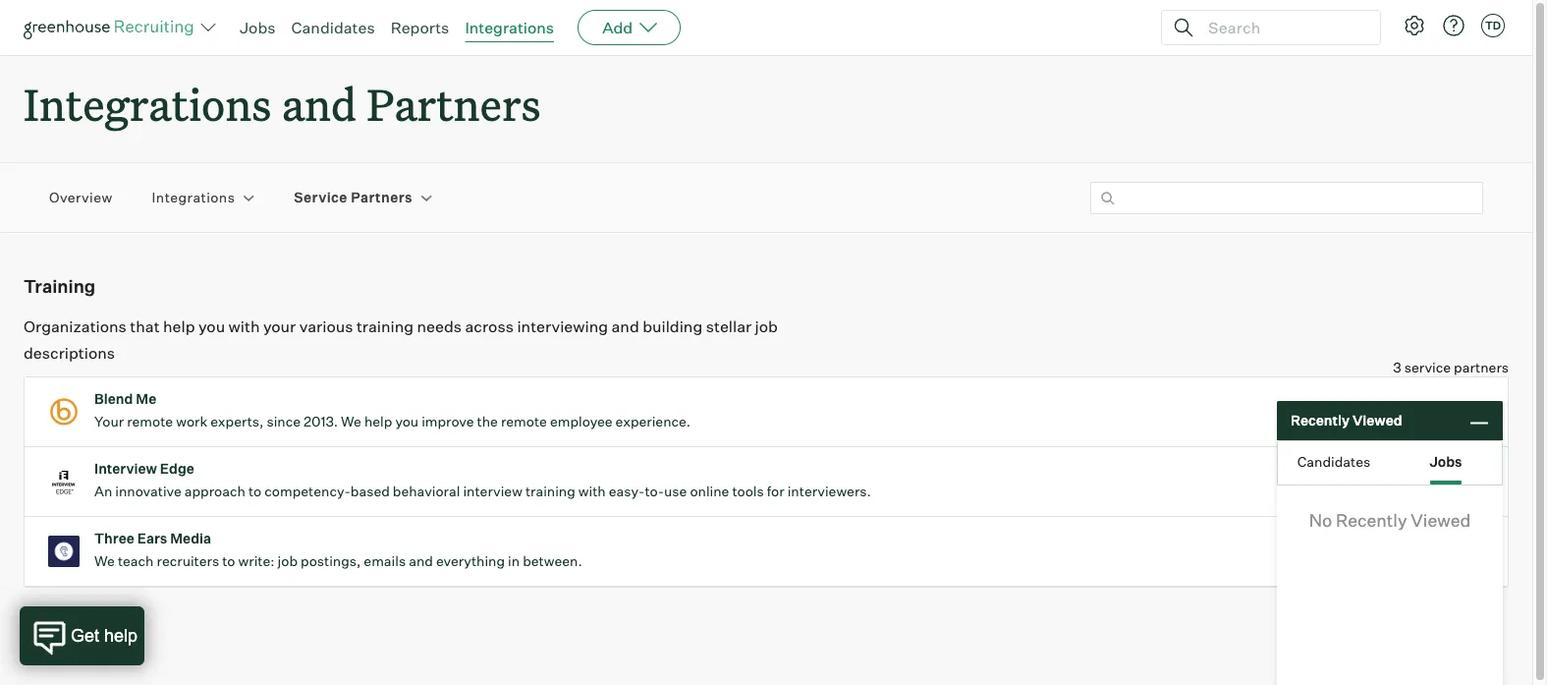 Task type: describe. For each thing, give the bounding box(es) containing it.
approach
[[185, 483, 246, 499]]

to inside the "interview edge an innovative approach to competency-based behavioral interview training with easy-to-use online tools for interviewers."
[[249, 483, 262, 499]]

blend
[[94, 390, 133, 407]]

recently viewed
[[1291, 412, 1403, 429]]

and for three ears media we teach recruiters to write: job postings, emails and everything in between.
[[409, 553, 433, 569]]

add button
[[578, 10, 681, 45]]

0 vertical spatial recently
[[1291, 412, 1350, 429]]

0 horizontal spatial jobs
[[240, 18, 276, 37]]

Search text field
[[1204, 13, 1363, 42]]

0 vertical spatial partners
[[367, 75, 541, 133]]

based
[[351, 483, 390, 499]]

job inside three ears media we teach recruiters to write: job postings, emails and everything in between.
[[278, 553, 298, 569]]

you inside blend me your remote work experts, since 2013. we help you improve the remote employee experience.
[[395, 413, 419, 430]]

interview
[[94, 460, 157, 477]]

for
[[767, 483, 785, 499]]

organizations that help you with your various training needs across interviewing and building stellar job descriptions
[[24, 317, 778, 363]]

ears
[[137, 530, 167, 547]]

greenhouse recruiting image
[[24, 16, 200, 39]]

configure image
[[1403, 14, 1427, 37]]

edge
[[160, 460, 194, 477]]

interview edge an innovative approach to competency-based behavioral interview training with easy-to-use online tools for interviewers.
[[94, 460, 872, 499]]

integrations for integrations and partners
[[24, 75, 272, 133]]

across
[[465, 317, 514, 336]]

use
[[664, 483, 687, 499]]

no
[[1310, 509, 1333, 531]]

work
[[176, 413, 208, 430]]

everything
[[436, 553, 505, 569]]

training inside the "interview edge an innovative approach to competency-based behavioral interview training with easy-to-use online tools for interviewers."
[[526, 483, 576, 499]]

integrations for the bottom integrations link
[[152, 189, 235, 206]]

emails
[[364, 553, 406, 569]]

candidates inside tab list
[[1298, 453, 1371, 469]]

2013.
[[304, 413, 338, 430]]

reports link
[[391, 18, 450, 37]]

2 remote from the left
[[501, 413, 547, 430]]

we inside blend me your remote work experts, since 2013. we help you improve the remote employee experience.
[[341, 413, 362, 430]]

1 vertical spatial recently
[[1337, 509, 1408, 531]]

training
[[24, 275, 96, 297]]

1 horizontal spatial integrations link
[[465, 18, 554, 37]]

the
[[477, 413, 498, 430]]

overview
[[49, 189, 113, 206]]

training inside organizations that help you with your various training needs across interviewing and building stellar job descriptions
[[357, 317, 414, 336]]

no recently viewed
[[1310, 509, 1472, 531]]

and for organizations that help you with your various training needs across interviewing and building stellar job descriptions
[[612, 317, 640, 336]]

integrations and partners
[[24, 75, 541, 133]]

experience.
[[616, 413, 691, 430]]

experts,
[[211, 413, 264, 430]]

service
[[294, 189, 348, 206]]

stellar
[[706, 317, 752, 336]]

various
[[299, 317, 353, 336]]

media
[[170, 530, 211, 547]]

0 horizontal spatial and
[[282, 75, 357, 133]]

three
[[94, 530, 134, 547]]

blend me your remote work experts, since 2013. we help you improve the remote employee experience.
[[94, 390, 691, 430]]

three ears media we teach recruiters to write: job postings, emails and everything in between.
[[94, 530, 583, 569]]

since
[[267, 413, 301, 430]]



Task type: vqa. For each thing, say whether or not it's contained in the screenshot.
Open Jobs 'Open'
no



Task type: locate. For each thing, give the bounding box(es) containing it.
1 vertical spatial candidates
[[1298, 453, 1371, 469]]

with inside the "interview edge an innovative approach to competency-based behavioral interview training with easy-to-use online tools for interviewers."
[[579, 483, 606, 499]]

needs
[[417, 317, 462, 336]]

jobs link
[[240, 18, 276, 37]]

to-
[[645, 483, 664, 499]]

job
[[755, 317, 778, 336], [278, 553, 298, 569]]

service partners link
[[294, 188, 413, 207]]

3
[[1394, 359, 1402, 376]]

1 vertical spatial integrations link
[[152, 188, 235, 207]]

competency-
[[265, 483, 351, 499]]

0 horizontal spatial to
[[222, 553, 235, 569]]

partners right the service
[[351, 189, 413, 206]]

between.
[[523, 553, 583, 569]]

viewed
[[1353, 412, 1403, 429], [1412, 509, 1472, 531]]

recently
[[1291, 412, 1350, 429], [1337, 509, 1408, 531]]

td
[[1486, 19, 1502, 32]]

service partners
[[294, 189, 413, 206]]

write:
[[238, 553, 275, 569]]

descriptions
[[24, 343, 115, 363]]

0 horizontal spatial viewed
[[1353, 412, 1403, 429]]

you left the "improve" on the left bottom
[[395, 413, 419, 430]]

interviewers.
[[788, 483, 872, 499]]

0 vertical spatial jobs
[[240, 18, 276, 37]]

me
[[136, 390, 156, 407]]

1 horizontal spatial candidates
[[1298, 453, 1371, 469]]

candidates link
[[291, 18, 375, 37]]

employee
[[550, 413, 613, 430]]

remote down me
[[127, 413, 173, 430]]

with left easy- at left
[[579, 483, 606, 499]]

1 remote from the left
[[127, 413, 173, 430]]

integrations link
[[465, 18, 554, 37], [152, 188, 235, 207]]

online
[[690, 483, 730, 499]]

with
[[229, 317, 260, 336], [579, 483, 606, 499]]

1 horizontal spatial we
[[341, 413, 362, 430]]

1 vertical spatial to
[[222, 553, 235, 569]]

0 horizontal spatial training
[[357, 317, 414, 336]]

1 vertical spatial jobs
[[1430, 453, 1463, 469]]

jobs inside tab list
[[1430, 453, 1463, 469]]

0 vertical spatial job
[[755, 317, 778, 336]]

1 horizontal spatial you
[[395, 413, 419, 430]]

and
[[282, 75, 357, 133], [612, 317, 640, 336], [409, 553, 433, 569]]

you inside organizations that help you with your various training needs across interviewing and building stellar job descriptions
[[198, 317, 225, 336]]

help inside organizations that help you with your various training needs across interviewing and building stellar job descriptions
[[163, 317, 195, 336]]

0 horizontal spatial help
[[163, 317, 195, 336]]

1 vertical spatial integrations
[[24, 75, 272, 133]]

tools
[[733, 483, 764, 499]]

to inside three ears media we teach recruiters to write: job postings, emails and everything in between.
[[222, 553, 235, 569]]

help inside blend me your remote work experts, since 2013. we help you improve the remote employee experience.
[[365, 413, 392, 430]]

your
[[263, 317, 296, 336]]

and down 'candidates' link
[[282, 75, 357, 133]]

job right stellar
[[755, 317, 778, 336]]

integrations for the right integrations link
[[465, 18, 554, 37]]

1 horizontal spatial job
[[755, 317, 778, 336]]

3 service partners
[[1394, 359, 1510, 376]]

0 vertical spatial with
[[229, 317, 260, 336]]

partners down reports
[[367, 75, 541, 133]]

0 vertical spatial and
[[282, 75, 357, 133]]

1 vertical spatial job
[[278, 553, 298, 569]]

jobs left 'candidates' link
[[240, 18, 276, 37]]

improve
[[422, 413, 474, 430]]

that
[[130, 317, 160, 336]]

0 horizontal spatial we
[[94, 553, 115, 569]]

training right interview
[[526, 483, 576, 499]]

in
[[508, 553, 520, 569]]

with inside organizations that help you with your various training needs across interviewing and building stellar job descriptions
[[229, 317, 260, 336]]

0 vertical spatial training
[[357, 317, 414, 336]]

we inside three ears media we teach recruiters to write: job postings, emails and everything in between.
[[94, 553, 115, 569]]

integrations
[[465, 18, 554, 37], [24, 75, 272, 133], [152, 189, 235, 206]]

remote
[[127, 413, 173, 430], [501, 413, 547, 430]]

your
[[94, 413, 124, 430]]

td button
[[1478, 10, 1510, 41]]

help right 2013.
[[365, 413, 392, 430]]

we
[[341, 413, 362, 430], [94, 553, 115, 569]]

1 vertical spatial and
[[612, 317, 640, 336]]

1 horizontal spatial help
[[365, 413, 392, 430]]

0 vertical spatial viewed
[[1353, 412, 1403, 429]]

2 vertical spatial and
[[409, 553, 433, 569]]

behavioral
[[393, 483, 460, 499]]

jobs up the no recently viewed on the right bottom
[[1430, 453, 1463, 469]]

with left your
[[229, 317, 260, 336]]

recruiters
[[157, 553, 219, 569]]

candidates
[[291, 18, 375, 37], [1298, 453, 1371, 469]]

0 horizontal spatial you
[[198, 317, 225, 336]]

1 horizontal spatial with
[[579, 483, 606, 499]]

0 vertical spatial to
[[249, 483, 262, 499]]

and inside three ears media we teach recruiters to write: job postings, emails and everything in between.
[[409, 553, 433, 569]]

to right approach
[[249, 483, 262, 499]]

1 horizontal spatial jobs
[[1430, 453, 1463, 469]]

tab list
[[1279, 441, 1503, 485]]

1 horizontal spatial remote
[[501, 413, 547, 430]]

1 vertical spatial we
[[94, 553, 115, 569]]

0 horizontal spatial integrations link
[[152, 188, 235, 207]]

training left needs
[[357, 317, 414, 336]]

candidates right jobs link on the left top of the page
[[291, 18, 375, 37]]

0 vertical spatial integrations link
[[465, 18, 554, 37]]

0 horizontal spatial job
[[278, 553, 298, 569]]

reports
[[391, 18, 450, 37]]

1 horizontal spatial to
[[249, 483, 262, 499]]

0 vertical spatial candidates
[[291, 18, 375, 37]]

job right the write:
[[278, 553, 298, 569]]

candidates down recently viewed on the right bottom of page
[[1298, 453, 1371, 469]]

we down the three
[[94, 553, 115, 569]]

building
[[643, 317, 703, 336]]

0 horizontal spatial candidates
[[291, 18, 375, 37]]

easy-
[[609, 483, 645, 499]]

partners
[[367, 75, 541, 133], [351, 189, 413, 206]]

and inside organizations that help you with your various training needs across interviewing and building stellar job descriptions
[[612, 317, 640, 336]]

None text field
[[1091, 182, 1484, 214]]

jobs
[[240, 18, 276, 37], [1430, 453, 1463, 469]]

0 horizontal spatial remote
[[127, 413, 173, 430]]

to left the write:
[[222, 553, 235, 569]]

0 vertical spatial we
[[341, 413, 362, 430]]

an
[[94, 483, 112, 499]]

td button
[[1482, 14, 1506, 37]]

2 vertical spatial integrations
[[152, 189, 235, 206]]

and right emails
[[409, 553, 433, 569]]

you
[[198, 317, 225, 336], [395, 413, 419, 430]]

interviewing
[[517, 317, 608, 336]]

overview link
[[49, 188, 113, 207]]

1 horizontal spatial viewed
[[1412, 509, 1472, 531]]

1 vertical spatial partners
[[351, 189, 413, 206]]

1 horizontal spatial and
[[409, 553, 433, 569]]

to
[[249, 483, 262, 499], [222, 553, 235, 569]]

you right that
[[198, 317, 225, 336]]

we right 2013.
[[341, 413, 362, 430]]

interview
[[463, 483, 523, 499]]

0 vertical spatial you
[[198, 317, 225, 336]]

0 vertical spatial help
[[163, 317, 195, 336]]

1 vertical spatial help
[[365, 413, 392, 430]]

add
[[603, 18, 633, 37]]

postings,
[[301, 553, 361, 569]]

training
[[357, 317, 414, 336], [526, 483, 576, 499]]

remote right the on the left bottom of page
[[501, 413, 547, 430]]

1 vertical spatial training
[[526, 483, 576, 499]]

partners
[[1455, 359, 1510, 376]]

0 vertical spatial integrations
[[465, 18, 554, 37]]

teach
[[118, 553, 154, 569]]

0 horizontal spatial with
[[229, 317, 260, 336]]

organizations
[[24, 317, 127, 336]]

1 vertical spatial with
[[579, 483, 606, 499]]

2 horizontal spatial and
[[612, 317, 640, 336]]

tab list containing candidates
[[1279, 441, 1503, 485]]

innovative
[[115, 483, 182, 499]]

and left building
[[612, 317, 640, 336]]

help right that
[[163, 317, 195, 336]]

help
[[163, 317, 195, 336], [365, 413, 392, 430]]

service
[[1405, 359, 1452, 376]]

1 horizontal spatial training
[[526, 483, 576, 499]]

job inside organizations that help you with your various training needs across interviewing and building stellar job descriptions
[[755, 317, 778, 336]]

1 vertical spatial viewed
[[1412, 509, 1472, 531]]

1 vertical spatial you
[[395, 413, 419, 430]]



